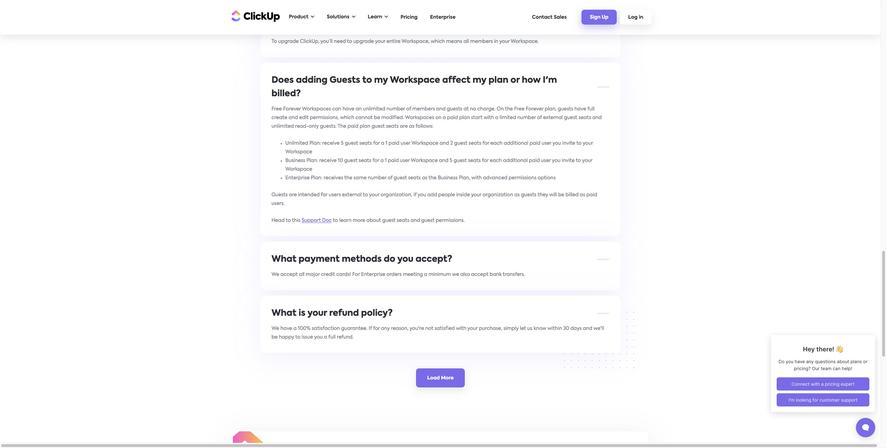 Task type: vqa. For each thing, say whether or not it's contained in the screenshot.
microsoft single sign-on
no



Task type: locate. For each thing, give the bounding box(es) containing it.
organization,
[[381, 192, 413, 197]]

0 horizontal spatial guests
[[272, 192, 288, 197]]

additional inside unlimited plan: receive 5 guest seats for a 1 paid user workspace and 2 guest seats for each additional paid user you invite to your workspace
[[504, 141, 529, 146]]

0 vertical spatial 5
[[341, 141, 344, 146]]

1 horizontal spatial or
[[511, 76, 520, 85]]

0 horizontal spatial accept
[[281, 272, 298, 277]]

which inside free forever workspaces can have an unlimited number of members and guests at no charge. on the free forever plan, guests have full create and edit permissions, which cannot be modified. workspaces on a paid plan start with a limited number of external guest seats and unlimited read-only guests. the paid plan guest seats are as follows:
[[340, 115, 355, 120]]

1 vertical spatial unlimited
[[272, 124, 294, 129]]

log in link
[[621, 10, 652, 25]]

guests right plan,
[[558, 107, 574, 111]]

free up limited
[[515, 107, 525, 111]]

2 horizontal spatial of
[[538, 115, 542, 120]]

do
[[380, 22, 392, 31], [384, 255, 396, 264]]

head to this support doc to learn more about guest seats and guest permissions.
[[272, 218, 465, 223]]

external down plan,
[[544, 115, 563, 120]]

inside
[[457, 192, 470, 197]]

workspace?
[[519, 22, 574, 31]]

full inside we have a 100% satisfaction guarantee. if for any reason, you're not satisfied with your purchase, simply let us know within 30 days and we'll be happy to issue you a full refund.
[[329, 335, 336, 340]]

you're
[[410, 326, 424, 331]]

guests left they
[[521, 192, 537, 197]]

1 what from the top
[[272, 255, 297, 264]]

i down product
[[292, 22, 295, 31]]

100%
[[298, 326, 311, 331]]

0 horizontal spatial all
[[299, 272, 305, 277]]

1 vertical spatial guests
[[272, 192, 288, 197]]

be
[[374, 115, 380, 120], [559, 192, 565, 197], [272, 335, 278, 340]]

to inside business plan: receive 10 guest seats for a 1 paid user workspace and 5 guest seats for each additional paid user you invite to your workspace
[[576, 158, 582, 163]]

the right 'on'
[[505, 107, 513, 111]]

are down the modified.
[[400, 124, 408, 129]]

0 vertical spatial which
[[431, 39, 445, 44]]

1 vertical spatial plan:
[[307, 158, 318, 163]]

0 vertical spatial with
[[484, 115, 495, 120]]

guests left at
[[447, 107, 463, 111]]

2 vertical spatial with
[[456, 326, 467, 331]]

business down business plan: receive 10 guest seats for a 1 paid user workspace and 5 guest seats for each additional paid user you invite to your workspace
[[438, 175, 458, 180]]

0 vertical spatial plan
[[489, 76, 509, 85]]

to inside does adding guests to my workspace affect my plan or how i'm billed?
[[363, 76, 372, 85]]

plan: down only
[[310, 141, 321, 146]]

receive left 10
[[320, 158, 337, 163]]

0 vertical spatial all
[[464, 39, 469, 44]]

plan: inside business plan: receive 10 guest seats for a 1 paid user workspace and 5 guest seats for each additional paid user you invite to your workspace
[[307, 158, 318, 163]]

plan: down unlimited on the top
[[307, 158, 318, 163]]

1 vertical spatial 5
[[450, 158, 453, 163]]

upgrade up 'means'
[[435, 22, 473, 31]]

2 horizontal spatial be
[[559, 192, 565, 197]]

your inside business plan: receive 10 guest seats for a 1 paid user workspace and 5 guest seats for each additional paid user you invite to your workspace
[[583, 158, 593, 163]]

receive for 10
[[320, 158, 337, 163]]

if
[[369, 326, 372, 331]]

1 vertical spatial each
[[490, 158, 502, 163]]

additional down limited
[[504, 141, 529, 146]]

user up enterprise plan: receives the same number of guest seats as the business plan, with advanced permissions options
[[400, 158, 410, 163]]

with for advanced
[[472, 175, 482, 180]]

user down plan,
[[542, 141, 552, 146]]

user up "options"
[[542, 158, 551, 163]]

doc
[[322, 218, 332, 223]]

1 vertical spatial be
[[559, 192, 565, 197]]

unlimited
[[363, 107, 386, 111], [272, 124, 294, 129]]

0 vertical spatial entire
[[491, 22, 517, 31]]

to inside guests are intended for users external to your organization, if you add people inside your organization as guests they will be billed as paid users.
[[363, 192, 368, 197]]

unlimited
[[286, 141, 309, 146]]

of up organization,
[[388, 175, 393, 180]]

0 horizontal spatial in
[[495, 39, 499, 44]]

with right satisfied in the bottom of the page
[[456, 326, 467, 331]]

0 vertical spatial business
[[286, 158, 306, 163]]

plan down cannot
[[360, 124, 371, 129]]

receive inside business plan: receive 10 guest seats for a 1 paid user workspace and 5 guest seats for each additional paid user you invite to your workspace
[[320, 158, 337, 163]]

workspaces up 'follows:'
[[406, 115, 435, 120]]

1 horizontal spatial plan
[[460, 115, 470, 120]]

guests up can
[[330, 76, 361, 85]]

within
[[548, 326, 563, 331]]

1 horizontal spatial enterprise
[[361, 272, 386, 277]]

i
[[292, 22, 295, 31], [394, 22, 397, 31]]

number right limited
[[518, 115, 536, 120]]

with down charge.
[[484, 115, 495, 120]]

bank
[[490, 272, 502, 277]]

credit
[[321, 272, 335, 277]]

0 horizontal spatial be
[[272, 335, 278, 340]]

user
[[401, 141, 411, 146], [542, 141, 552, 146], [400, 158, 410, 163], [542, 158, 551, 163]]

number
[[387, 107, 405, 111], [518, 115, 536, 120], [368, 175, 387, 180]]

5 down the
[[341, 141, 344, 146]]

in left workspace. at the right of the page
[[495, 39, 499, 44]]

5 inside business plan: receive 10 guest seats for a 1 paid user workspace and 5 guest seats for each additional paid user you invite to your workspace
[[450, 158, 453, 163]]

you
[[553, 141, 562, 146], [552, 158, 561, 163], [418, 192, 427, 197], [398, 255, 414, 264], [315, 335, 323, 340]]

for inside guests are intended for users external to your organization, if you add people inside your organization as guests they will be billed as paid users.
[[321, 192, 328, 197]]

to
[[272, 39, 277, 44]]

clickup image
[[230, 9, 280, 22]]

pricing link
[[397, 11, 421, 23]]

forever up edit
[[283, 107, 301, 111]]

0 vertical spatial invite
[[563, 141, 576, 146]]

0 vertical spatial external
[[544, 115, 563, 120]]

1 vertical spatial members
[[413, 107, 435, 111]]

with for your
[[456, 326, 467, 331]]

1 inside unlimited plan: receive 5 guest seats for a 1 paid user workspace and 2 guest seats for each additional paid user you invite to your workspace
[[386, 141, 388, 146]]

1
[[386, 141, 388, 146], [385, 158, 387, 163]]

members
[[471, 39, 493, 44], [413, 107, 435, 111]]

the down business plan: receive 10 guest seats for a 1 paid user workspace and 5 guest seats for each additional paid user you invite to your workspace
[[429, 175, 437, 180]]

invite inside business plan: receive 10 guest seats for a 1 paid user workspace and 5 guest seats for each additional paid user you invite to your workspace
[[562, 158, 575, 163]]

all right 'means'
[[464, 39, 469, 44]]

log in
[[629, 15, 644, 20]]

and inside we have a 100% satisfaction guarantee. if for any reason, you're not satisfied with your purchase, simply let us know within 30 days and we'll be happy to issue you a full refund.
[[583, 326, 593, 331]]

full
[[588, 107, 595, 111], [329, 335, 336, 340]]

full inside free forever workspaces can have an unlimited number of members and guests at no charge. on the free forever plan, guests have full create and edit permissions, which cannot be modified. workspaces on a paid plan start with a limited number of external guest seats and unlimited read-only guests. the paid plan guest seats are as follows:
[[588, 107, 595, 111]]

product
[[289, 15, 309, 19]]

invite
[[563, 141, 576, 146], [562, 158, 575, 163]]

plan:
[[310, 141, 321, 146], [307, 158, 318, 163], [311, 175, 323, 180]]

have up happy
[[281, 326, 293, 331]]

1 vertical spatial in
[[495, 39, 499, 44]]

adding
[[296, 76, 328, 85]]

invite inside unlimited plan: receive 5 guest seats for a 1 paid user workspace and 2 guest seats for each additional paid user you invite to your workspace
[[563, 141, 576, 146]]

accept right also
[[472, 272, 489, 277]]

0 horizontal spatial business
[[286, 158, 306, 163]]

upgrade up "clickup,"
[[297, 22, 335, 31]]

people
[[439, 192, 455, 197]]

0 vertical spatial be
[[374, 115, 380, 120]]

0 horizontal spatial the
[[345, 175, 353, 180]]

plan down at
[[460, 115, 470, 120]]

be right cannot
[[374, 115, 380, 120]]

2 vertical spatial be
[[272, 335, 278, 340]]

of down does adding guests to my workspace affect my plan or how i'm billed?
[[407, 107, 412, 111]]

additional up permissions at top right
[[504, 158, 528, 163]]

entire left workspace,
[[387, 39, 401, 44]]

minimum
[[429, 272, 451, 277]]

2 what from the top
[[272, 309, 297, 318]]

number up the modified.
[[387, 107, 405, 111]]

also
[[461, 272, 471, 277]]

each down limited
[[491, 141, 503, 146]]

1 horizontal spatial which
[[431, 39, 445, 44]]

0 vertical spatial plan:
[[310, 141, 321, 146]]

all left major
[[299, 272, 305, 277]]

forever left plan,
[[526, 107, 544, 111]]

additional inside business plan: receive 10 guest seats for a 1 paid user workspace and 5 guest seats for each additional paid user you invite to your workspace
[[504, 158, 528, 163]]

5 down '2'
[[450, 158, 453, 163]]

billed?
[[272, 90, 301, 98]]

or
[[369, 22, 378, 31], [511, 76, 520, 85]]

free forever workspaces can have an unlimited number of members and guests at no charge. on the free forever plan, guests have full create and edit permissions, which cannot be modified. workspaces on a paid plan start with a limited number of external guest seats and unlimited read-only guests. the paid plan guest seats are as follows:
[[272, 107, 602, 129]]

each up advanced
[[490, 158, 502, 163]]

we
[[272, 272, 280, 277], [272, 326, 280, 331]]

1 horizontal spatial unlimited
[[363, 107, 386, 111]]

2 horizontal spatial enterprise
[[430, 15, 456, 20]]

you inside we have a 100% satisfaction guarantee. if for any reason, you're not satisfied with your purchase, simply let us know within 30 days and we'll be happy to issue you a full refund.
[[315, 335, 323, 340]]

all
[[464, 39, 469, 44], [299, 272, 305, 277]]

1 vertical spatial business
[[438, 175, 458, 180]]

members inside free forever workspaces can have an unlimited number of members and guests at no charge. on the free forever plan, guests have full create and edit permissions, which cannot be modified. workspaces on a paid plan start with a limited number of external guest seats and unlimited read-only guests. the paid plan guest seats are as follows:
[[413, 107, 435, 111]]

each for 5
[[490, 158, 502, 163]]

1 horizontal spatial in
[[639, 15, 644, 20]]

us
[[528, 326, 533, 331]]

2 vertical spatial enterprise
[[361, 272, 386, 277]]

plan up 'on'
[[489, 76, 509, 85]]

0 vertical spatial we
[[272, 272, 280, 277]]

are inside free forever workspaces can have an unlimited number of members and guests at no charge. on the free forever plan, guests have full create and edit permissions, which cannot be modified. workspaces on a paid plan start with a limited number of external guest seats and unlimited read-only guests. the paid plan guest seats are as follows:
[[400, 124, 408, 129]]

1 vertical spatial 1
[[385, 158, 387, 163]]

which left 'means'
[[431, 39, 445, 44]]

0 horizontal spatial entire
[[387, 39, 401, 44]]

seats
[[579, 115, 592, 120], [386, 124, 399, 129], [360, 141, 372, 146], [469, 141, 482, 146], [359, 158, 372, 163], [469, 158, 481, 163], [409, 175, 421, 180], [397, 218, 410, 223]]

what for what is your refund policy?
[[272, 309, 297, 318]]

2 horizontal spatial the
[[505, 107, 513, 111]]

forever
[[283, 107, 301, 111], [526, 107, 544, 111]]

guests inside guests are intended for users external to your organization, if you add people inside your organization as guests they will be billed as paid users.
[[272, 192, 288, 197]]

enterprise right for
[[361, 272, 386, 277]]

0 horizontal spatial forever
[[283, 107, 301, 111]]

external inside free forever workspaces can have an unlimited number of members and guests at no charge. on the free forever plan, guests have full create and edit permissions, which cannot be modified. workspaces on a paid plan start with a limited number of external guest seats and unlimited read-only guests. the paid plan guest seats are as follows:
[[544, 115, 563, 120]]

with inside we have a 100% satisfaction guarantee. if for any reason, you're not satisfied with your purchase, simply let us know within 30 days and we'll be happy to issue you a full refund.
[[456, 326, 467, 331]]

1 horizontal spatial all
[[464, 39, 469, 44]]

happy
[[279, 335, 294, 340]]

1 vertical spatial or
[[511, 76, 520, 85]]

intended
[[298, 192, 320, 197]]

0 vertical spatial of
[[407, 107, 412, 111]]

learn
[[340, 218, 352, 223]]

1 vertical spatial enterprise
[[286, 175, 310, 180]]

we for what payment methods do you accept?
[[272, 272, 280, 277]]

know
[[534, 326, 547, 331]]

2 i from the left
[[394, 22, 397, 31]]

paid inside guests are intended for users external to your organization, if you add people inside your organization as guests they will be billed as paid users.
[[587, 192, 598, 197]]

enterprise up intended
[[286, 175, 310, 180]]

each inside unlimited plan: receive 5 guest seats for a 1 paid user workspace and 2 guest seats for each additional paid user you invite to your workspace
[[491, 141, 503, 146]]

0 vertical spatial workspaces
[[302, 107, 331, 111]]

limited
[[500, 115, 517, 120]]

1 vertical spatial of
[[538, 115, 542, 120]]

1 vertical spatial full
[[329, 335, 336, 340]]

as inside free forever workspaces can have an unlimited number of members and guests at no charge. on the free forever plan, guests have full create and edit permissions, which cannot be modified. workspaces on a paid plan start with a limited number of external guest seats and unlimited read-only guests. the paid plan guest seats are as follows:
[[409, 124, 415, 129]]

sign
[[590, 15, 601, 20]]

0 vertical spatial unlimited
[[363, 107, 386, 111]]

2 we from the top
[[272, 326, 280, 331]]

1 horizontal spatial workspaces
[[406, 115, 435, 120]]

2 horizontal spatial with
[[484, 115, 495, 120]]

additional for 2
[[504, 141, 529, 146]]

0 vertical spatial full
[[588, 107, 595, 111]]

as up add
[[422, 175, 428, 180]]

2 vertical spatial of
[[388, 175, 393, 180]]

you inside unlimited plan: receive 5 guest seats for a 1 paid user workspace and 2 guest seats for each additional paid user you invite to your workspace
[[553, 141, 562, 146]]

5 inside unlimited plan: receive 5 guest seats for a 1 paid user workspace and 2 guest seats for each additional paid user you invite to your workspace
[[341, 141, 344, 146]]

in right "log"
[[639, 15, 644, 20]]

a inside unlimited plan: receive 5 guest seats for a 1 paid user workspace and 2 guest seats for each additional paid user you invite to your workspace
[[381, 141, 385, 146]]

your
[[375, 39, 386, 44], [500, 39, 510, 44], [583, 141, 594, 146], [583, 158, 593, 163], [369, 192, 380, 197], [472, 192, 482, 197], [308, 309, 327, 318], [468, 326, 478, 331]]

payment
[[299, 255, 340, 264]]

plan: for enterprise
[[311, 175, 323, 180]]

0 vertical spatial guests
[[330, 76, 361, 85]]

1 vertical spatial invite
[[562, 158, 575, 163]]

what for what payment methods do you accept?
[[272, 255, 297, 264]]

enterprise for enterprise plan: receives the same number of guest seats as the business plan, with advanced permissions options
[[286, 175, 310, 180]]

upgrade right to on the top of page
[[278, 39, 299, 44]]

in
[[639, 15, 644, 20], [495, 39, 499, 44]]

plan
[[489, 76, 509, 85], [460, 115, 470, 120], [360, 124, 371, 129]]

enterprise up the can i upgrade myself or do i have to upgrade my entire workspace?
[[430, 15, 456, 20]]

1 horizontal spatial with
[[472, 175, 482, 180]]

a
[[443, 115, 446, 120], [496, 115, 499, 120], [381, 141, 385, 146], [381, 158, 384, 163], [425, 272, 428, 277], [294, 326, 297, 331], [324, 335, 328, 340]]

number right same
[[368, 175, 387, 180]]

we have a 100% satisfaction guarantee. if for any reason, you're not satisfied with your purchase, simply let us know within 30 days and we'll be happy to issue you a full refund.
[[272, 326, 605, 340]]

0 horizontal spatial members
[[413, 107, 435, 111]]

of
[[407, 107, 412, 111], [538, 115, 542, 120], [388, 175, 393, 180]]

1 horizontal spatial are
[[400, 124, 408, 129]]

1 vertical spatial receive
[[320, 158, 337, 163]]

unlimited up cannot
[[363, 107, 386, 111]]

5
[[341, 141, 344, 146], [450, 158, 453, 163]]

0 vertical spatial additional
[[504, 141, 529, 146]]

0 horizontal spatial external
[[342, 192, 362, 197]]

a inside business plan: receive 10 guest seats for a 1 paid user workspace and 5 guest seats for each additional paid user you invite to your workspace
[[381, 158, 384, 163]]

0 vertical spatial each
[[491, 141, 503, 146]]

each inside business plan: receive 10 guest seats for a 1 paid user workspace and 5 guest seats for each additional paid user you invite to your workspace
[[490, 158, 502, 163]]

1 horizontal spatial free
[[515, 107, 525, 111]]

1 vertical spatial number
[[518, 115, 536, 120]]

create
[[272, 115, 288, 120]]

0 horizontal spatial of
[[388, 175, 393, 180]]

1 horizontal spatial business
[[438, 175, 458, 180]]

i left pricing link
[[394, 22, 397, 31]]

1 horizontal spatial forever
[[526, 107, 544, 111]]

1 vertical spatial additional
[[504, 158, 528, 163]]

guarantee.
[[342, 326, 368, 331]]

0 horizontal spatial guests
[[447, 107, 463, 111]]

guests up users.
[[272, 192, 288, 197]]

to
[[423, 22, 433, 31], [347, 39, 353, 44], [363, 76, 372, 85], [577, 141, 582, 146], [576, 158, 582, 163], [363, 192, 368, 197], [286, 218, 291, 223], [333, 218, 338, 223], [296, 335, 301, 340]]

1 horizontal spatial accept
[[472, 272, 489, 277]]

plan: left receives in the left of the page
[[311, 175, 323, 180]]

permissions.
[[436, 218, 465, 223]]

0 horizontal spatial 5
[[341, 141, 344, 146]]

1 horizontal spatial guests
[[330, 76, 361, 85]]

if
[[414, 192, 417, 197]]

0 vertical spatial receive
[[323, 141, 340, 146]]

receive inside unlimited plan: receive 5 guest seats for a 1 paid user workspace and 2 guest seats for each additional paid user you invite to your workspace
[[323, 141, 340, 146]]

guests.
[[320, 124, 337, 129]]

business down unlimited on the top
[[286, 158, 306, 163]]

satisfaction
[[312, 326, 340, 331]]

members right 'means'
[[471, 39, 493, 44]]

1 horizontal spatial full
[[588, 107, 595, 111]]

external right users
[[342, 192, 362, 197]]

1 vertical spatial entire
[[387, 39, 401, 44]]

1 free from the left
[[272, 107, 282, 111]]

unlimited down the create on the top of the page
[[272, 124, 294, 129]]

receive
[[323, 141, 340, 146], [320, 158, 337, 163]]

additional for 5
[[504, 158, 528, 163]]

you inside business plan: receive 10 guest seats for a 1 paid user workspace and 5 guest seats for each additional paid user you invite to your workspace
[[552, 158, 561, 163]]

paid
[[448, 115, 458, 120], [348, 124, 359, 129], [389, 141, 400, 146], [530, 141, 541, 146], [388, 158, 399, 163], [529, 158, 540, 163], [587, 192, 598, 197]]

1 vertical spatial what
[[272, 309, 297, 318]]

contact sales
[[533, 15, 567, 20]]

edit
[[300, 115, 309, 120]]

be left happy
[[272, 335, 278, 340]]

and inside unlimited plan: receive 5 guest seats for a 1 paid user workspace and 2 guest seats for each additional paid user you invite to your workspace
[[440, 141, 449, 146]]

receive down guests. in the left of the page
[[323, 141, 340, 146]]

1 we from the top
[[272, 272, 280, 277]]

plan: inside unlimited plan: receive 5 guest seats for a 1 paid user workspace and 2 guest seats for each additional paid user you invite to your workspace
[[310, 141, 321, 146]]

upgrade
[[297, 22, 335, 31], [435, 22, 473, 31], [278, 39, 299, 44], [354, 39, 374, 44]]

workspace
[[390, 76, 441, 85], [412, 141, 439, 146], [286, 150, 313, 154], [411, 158, 438, 163], [286, 167, 313, 172]]

members up 'follows:'
[[413, 107, 435, 111]]

2 free from the left
[[515, 107, 525, 111]]

each for 2
[[491, 141, 503, 146]]

1 horizontal spatial be
[[374, 115, 380, 120]]

be right will
[[559, 192, 565, 197]]

have right plan,
[[575, 107, 587, 111]]

for inside we have a 100% satisfaction guarantee. if for any reason, you're not satisfied with your purchase, simply let us know within 30 days and we'll be happy to issue you a full refund.
[[373, 326, 380, 331]]

you inside guests are intended for users external to your organization, if you add people inside your organization as guests they will be billed as paid users.
[[418, 192, 427, 197]]

are left intended
[[289, 192, 297, 197]]

1 vertical spatial with
[[472, 175, 482, 180]]

2 forever from the left
[[526, 107, 544, 111]]

billed
[[566, 192, 579, 197]]

0 vertical spatial enterprise
[[430, 15, 456, 20]]

0 horizontal spatial which
[[340, 115, 355, 120]]

1 vertical spatial we
[[272, 326, 280, 331]]

1 for 5
[[386, 141, 388, 146]]

accept left major
[[281, 272, 298, 277]]

do up orders
[[384, 255, 396, 264]]

or left the how
[[511, 76, 520, 85]]

1 horizontal spatial guests
[[521, 192, 537, 197]]

do down the learn
[[380, 22, 392, 31]]

the left same
[[345, 175, 353, 180]]

free up the create on the top of the page
[[272, 107, 282, 111]]

1 horizontal spatial 5
[[450, 158, 453, 163]]

we inside we have a 100% satisfaction guarantee. if for any reason, you're not satisfied with your purchase, simply let us know within 30 days and we'll be happy to issue you a full refund.
[[272, 326, 280, 331]]

as left 'follows:'
[[409, 124, 415, 129]]

2 vertical spatial number
[[368, 175, 387, 180]]

workspaces up permissions,
[[302, 107, 331, 111]]

0 vertical spatial 1
[[386, 141, 388, 146]]

or down the learn
[[369, 22, 378, 31]]

enterprise for enterprise
[[430, 15, 456, 20]]

entire up workspace. at the right of the page
[[491, 22, 517, 31]]

with right plan,
[[472, 175, 482, 180]]

of right limited
[[538, 115, 542, 120]]

1 inside business plan: receive 10 guest seats for a 1 paid user workspace and 5 guest seats for each additional paid user you invite to your workspace
[[385, 158, 387, 163]]

does
[[272, 76, 294, 85]]

which up the
[[340, 115, 355, 120]]



Task type: describe. For each thing, give the bounding box(es) containing it.
have left an at left
[[343, 107, 355, 111]]

0 horizontal spatial workspaces
[[302, 107, 331, 111]]

to upgrade clickup, you'll need to upgrade your entire workspace, which means all members in your workspace.
[[272, 39, 539, 44]]

sign up
[[590, 15, 609, 20]]

charge.
[[478, 107, 496, 111]]

workspace,
[[402, 39, 430, 44]]

workspace inside does adding guests to my workspace affect my plan or how i'm billed?
[[390, 76, 441, 85]]

1 vertical spatial do
[[384, 255, 396, 264]]

be inside guests are intended for users external to your organization, if you add people inside your organization as guests they will be billed as paid users.
[[559, 192, 565, 197]]

policy?
[[361, 309, 393, 318]]

1 i from the left
[[292, 22, 295, 31]]

to inside we have a 100% satisfaction guarantee. if for any reason, you're not satisfied with your purchase, simply let us know within 30 days and we'll be happy to issue you a full refund.
[[296, 335, 301, 340]]

1 for 10
[[385, 158, 387, 163]]

guests inside guests are intended for users external to your organization, if you add people inside your organization as guests they will be billed as paid users.
[[521, 192, 537, 197]]

and inside business plan: receive 10 guest seats for a 1 paid user workspace and 5 guest seats for each additional paid user you invite to your workspace
[[439, 158, 449, 163]]

business inside business plan: receive 10 guest seats for a 1 paid user workspace and 5 guest seats for each additional paid user you invite to your workspace
[[286, 158, 306, 163]]

need
[[334, 39, 346, 44]]

how
[[522, 76, 541, 85]]

users
[[329, 192, 341, 197]]

external inside guests are intended for users external to your organization, if you add people inside your organization as guests they will be billed as paid users.
[[342, 192, 362, 197]]

1 vertical spatial all
[[299, 272, 305, 277]]

we'll
[[594, 326, 605, 331]]

your inside we have a 100% satisfaction guarantee. if for any reason, you're not satisfied with your purchase, simply let us know within 30 days and we'll be happy to issue you a full refund.
[[468, 326, 478, 331]]

2 accept from the left
[[472, 272, 489, 277]]

receive for 5
[[323, 141, 340, 146]]

plan,
[[459, 175, 471, 180]]

options
[[538, 175, 556, 180]]

what payment methods do you accept?
[[272, 255, 453, 264]]

refund.
[[337, 335, 354, 340]]

accept?
[[416, 255, 453, 264]]

reason,
[[391, 326, 409, 331]]

means
[[447, 39, 463, 44]]

they
[[538, 192, 549, 197]]

1 vertical spatial workspaces
[[406, 115, 435, 120]]

contact
[[533, 15, 553, 20]]

are inside guests are intended for users external to your organization, if you add people inside your organization as guests they will be billed as paid users.
[[289, 192, 297, 197]]

solutions
[[327, 15, 350, 19]]

1 horizontal spatial of
[[407, 107, 412, 111]]

1 horizontal spatial entire
[[491, 22, 517, 31]]

enterprise plan: receives the same number of guest seats as the business plan, with advanced permissions options
[[286, 175, 556, 180]]

support
[[302, 218, 321, 223]]

permissions,
[[310, 115, 339, 120]]

guests are intended for users external to your organization, if you add people inside your organization as guests they will be billed as paid users.
[[272, 192, 598, 206]]

0 vertical spatial number
[[387, 107, 405, 111]]

workspace.
[[511, 39, 539, 44]]

cards!
[[337, 272, 351, 277]]

simply
[[504, 326, 519, 331]]

learn button
[[365, 10, 392, 24]]

start
[[472, 115, 483, 120]]

0 horizontal spatial or
[[369, 22, 378, 31]]

we accept all major credit cards! for enterprise orders meeting a minimum we also accept bank transfers.
[[272, 272, 526, 277]]

log
[[629, 15, 638, 20]]

load more button
[[416, 368, 465, 388]]

this
[[292, 218, 301, 223]]

users.
[[272, 201, 285, 206]]

does adding guests to my workspace affect my plan or how i'm billed?
[[272, 76, 558, 98]]

invite for unlimited plan: receive 5 guest seats for a 1 paid user workspace and 2 guest seats for each additional paid user you invite to your workspace
[[563, 141, 576, 146]]

read-
[[295, 124, 309, 129]]

2
[[451, 141, 453, 146]]

1 vertical spatial plan
[[460, 115, 470, 120]]

business plan: receive 10 guest seats for a 1 paid user workspace and 5 guest seats for each additional paid user you invite to your workspace
[[286, 158, 593, 172]]

we
[[453, 272, 460, 277]]

only
[[309, 124, 319, 129]]

sign up button
[[582, 10, 617, 25]]

with inside free forever workspaces can have an unlimited number of members and guests at no charge. on the free forever plan, guests have full create and edit permissions, which cannot be modified. workspaces on a paid plan start with a limited number of external guest seats and unlimited read-only guests. the paid plan guest seats are as follows:
[[484, 115, 495, 120]]

on
[[436, 115, 442, 120]]

30
[[564, 326, 570, 331]]

days
[[571, 326, 582, 331]]

as down permissions at top right
[[515, 192, 520, 197]]

clickup,
[[300, 39, 320, 44]]

sales
[[554, 15, 567, 20]]

1 forever from the left
[[283, 107, 301, 111]]

be inside we have a 100% satisfaction guarantee. if for any reason, you're not satisfied with your purchase, simply let us know within 30 days and we'll be happy to issue you a full refund.
[[272, 335, 278, 340]]

plan,
[[545, 107, 557, 111]]

refund
[[330, 309, 359, 318]]

guests inside does adding guests to my workspace affect my plan or how i'm billed?
[[330, 76, 361, 85]]

is
[[299, 309, 306, 318]]

plan: for business
[[307, 158, 318, 163]]

support doc link
[[302, 218, 332, 223]]

plan inside does adding guests to my workspace affect my plan or how i'm billed?
[[489, 76, 509, 85]]

an
[[356, 107, 362, 111]]

2 vertical spatial plan
[[360, 124, 371, 129]]

cannot
[[356, 115, 373, 120]]

i'm
[[543, 76, 558, 85]]

on
[[497, 107, 504, 111]]

we for what is your refund policy?
[[272, 326, 280, 331]]

at
[[464, 107, 469, 111]]

for
[[353, 272, 360, 277]]

your inside unlimited plan: receive 5 guest seats for a 1 paid user workspace and 2 guest seats for each additional paid user you invite to your workspace
[[583, 141, 594, 146]]

0 vertical spatial in
[[639, 15, 644, 20]]

to inside unlimited plan: receive 5 guest seats for a 1 paid user workspace and 2 guest seats for each additional paid user you invite to your workspace
[[577, 141, 582, 146]]

more
[[353, 218, 366, 223]]

what is your refund policy?
[[272, 309, 393, 318]]

0 vertical spatial do
[[380, 22, 392, 31]]

have inside we have a 100% satisfaction guarantee. if for any reason, you're not satisfied with your purchase, simply let us know within 30 days and we'll be happy to issue you a full refund.
[[281, 326, 293, 331]]

major
[[306, 272, 320, 277]]

follows:
[[416, 124, 434, 129]]

1 accept from the left
[[281, 272, 298, 277]]

contact sales button
[[529, 11, 571, 23]]

as right billed
[[580, 192, 586, 197]]

invite for business plan: receive 10 guest seats for a 1 paid user workspace and 5 guest seats for each additional paid user you invite to your workspace
[[562, 158, 575, 163]]

advanced
[[484, 175, 508, 180]]

be inside free forever workspaces can have an unlimited number of members and guests at no charge. on the free forever plan, guests have full create and edit permissions, which cannot be modified. workspaces on a paid plan start with a limited number of external guest seats and unlimited read-only guests. the paid plan guest seats are as follows:
[[374, 115, 380, 120]]

head
[[272, 218, 285, 223]]

have down pricing
[[399, 22, 421, 31]]

plan: for unlimited
[[310, 141, 321, 146]]

1 horizontal spatial the
[[429, 175, 437, 180]]

solutions button
[[324, 10, 359, 24]]

any
[[381, 326, 390, 331]]

0 horizontal spatial unlimited
[[272, 124, 294, 129]]

same
[[354, 175, 367, 180]]

not
[[426, 326, 434, 331]]

more
[[441, 376, 454, 381]]

transfers.
[[503, 272, 526, 277]]

load more
[[428, 376, 454, 381]]

satisfied
[[435, 326, 455, 331]]

2 horizontal spatial guests
[[558, 107, 574, 111]]

modified.
[[382, 115, 404, 120]]

upgrade down 'myself'
[[354, 39, 374, 44]]

the inside free forever workspaces can have an unlimited number of members and guests at no charge. on the free forever plan, guests have full create and edit permissions, which cannot be modified. workspaces on a paid plan start with a limited number of external guest seats and unlimited read-only guests. the paid plan guest seats are as follows:
[[505, 107, 513, 111]]

or inside does adding guests to my workspace affect my plan or how i'm billed?
[[511, 76, 520, 85]]

user down the modified.
[[401, 141, 411, 146]]

load
[[428, 376, 440, 381]]

no
[[470, 107, 477, 111]]

0 vertical spatial members
[[471, 39, 493, 44]]



